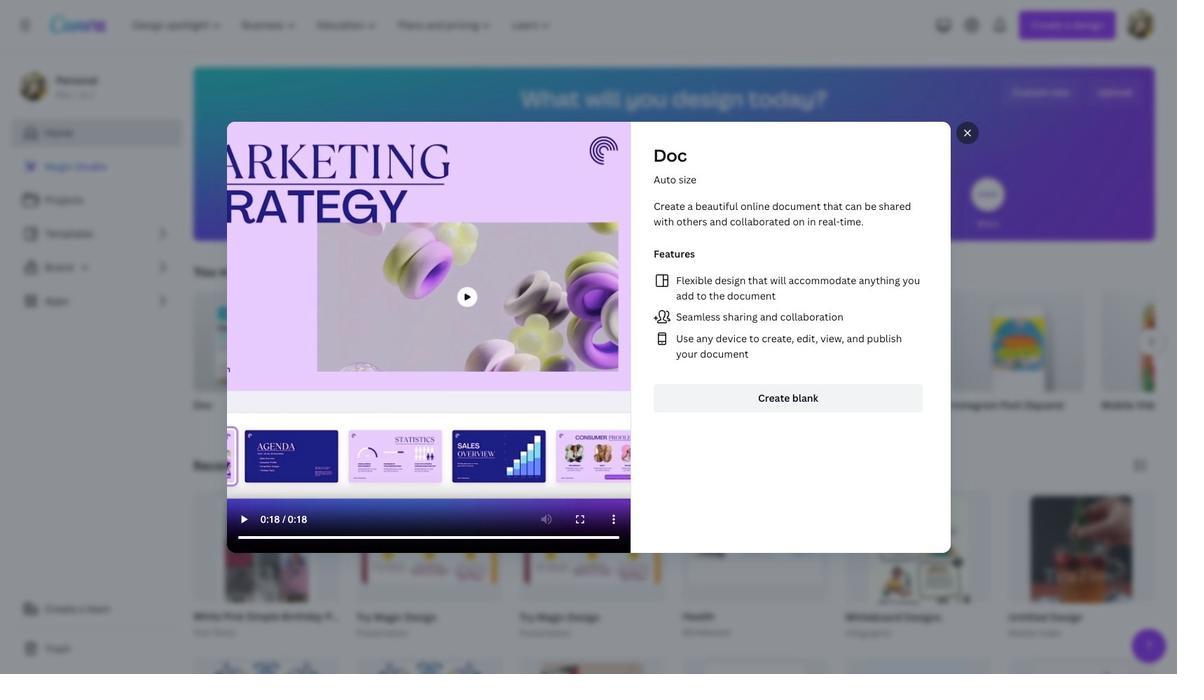 Task type: describe. For each thing, give the bounding box(es) containing it.
top level navigation element
[[123, 11, 563, 39]]

0 horizontal spatial list
[[11, 153, 182, 315]]

1 horizontal spatial list
[[653, 272, 922, 362]]



Task type: locate. For each thing, give the bounding box(es) containing it.
list
[[11, 153, 182, 315], [653, 272, 922, 362]]

group
[[193, 291, 328, 430], [345, 291, 479, 430], [496, 291, 631, 430], [647, 291, 782, 430], [799, 291, 933, 430], [950, 291, 1085, 430], [1101, 291, 1177, 430], [191, 491, 478, 675], [354, 491, 503, 641], [517, 491, 666, 641], [680, 491, 829, 641], [843, 491, 992, 675], [1006, 491, 1155, 675]]

None search field
[[464, 130, 884, 158]]



Task type: vqa. For each thing, say whether or not it's contained in the screenshot.
team inside button
no



